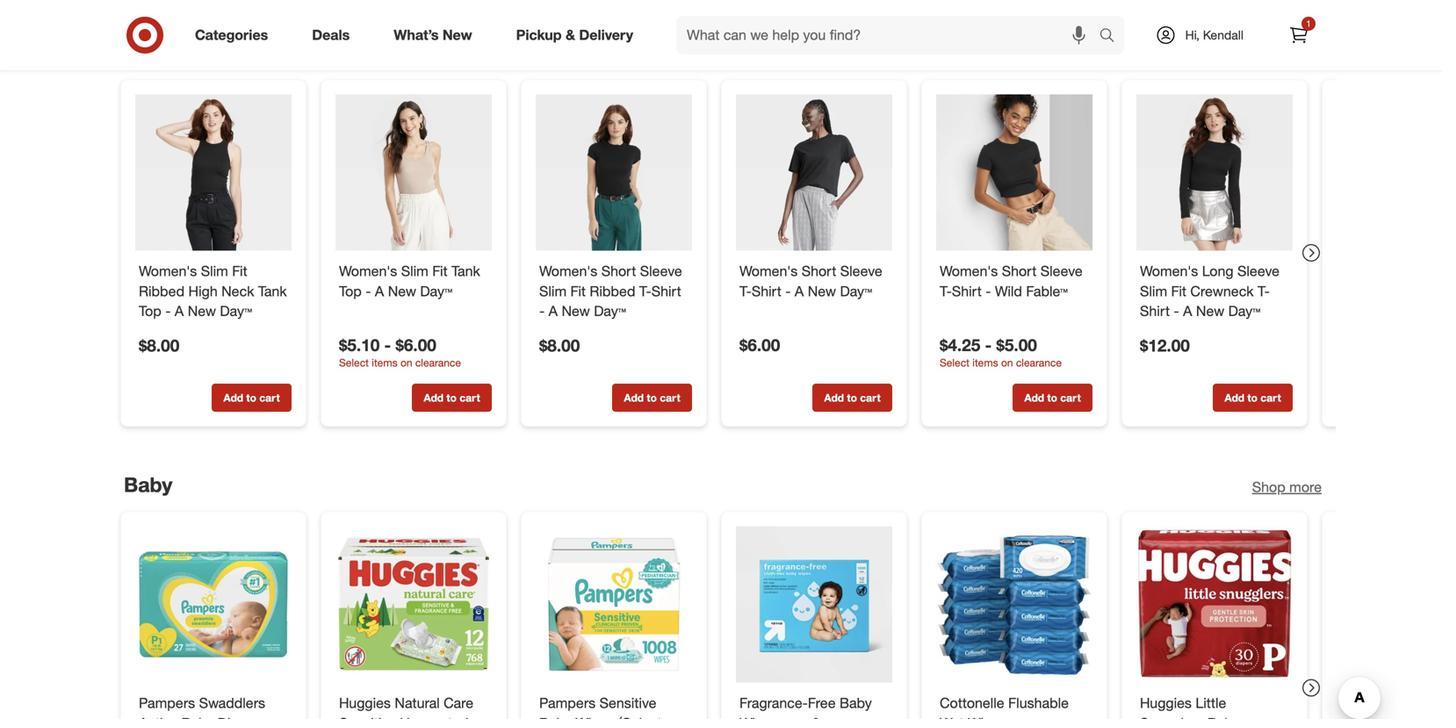 Task type: describe. For each thing, give the bounding box(es) containing it.
add to cart button for women's short sleeve t-shirt - wild fable™
[[1013, 384, 1093, 412]]

shop more
[[1253, 479, 1322, 496]]

0 vertical spatial &
[[566, 26, 575, 44]]

$5.10 - $6.00 select items on clearance
[[339, 335, 461, 369]]

short inside women's short sleeve t-shirt - wild fable™
[[1002, 263, 1037, 280]]

cart for women's short sleeve slim fit ribbed t-shirt - a new day™
[[660, 391, 681, 404]]

fit inside women's slim fit ribbed high neck tank top - a new day™
[[232, 263, 247, 280]]

a inside women's slim fit tank top - a new day™
[[375, 283, 384, 300]]

add to cart for women's slim fit ribbed high neck tank top - a new day™
[[223, 391, 280, 404]]

- inside women's slim fit tank top - a new day™
[[366, 283, 371, 300]]

add to cart button for women's slim fit tank top - a new day™
[[412, 384, 492, 412]]

cottonelle
[[940, 695, 1005, 712]]

women's for women's short sleeve t-shirt - wild fable™
[[940, 263, 998, 280]]

slim inside women's slim fit tank top - a new day™
[[401, 263, 429, 280]]

cottonelle flushable wet wipes
[[940, 695, 1069, 720]]

- inside $5.10 - $6.00 select items on clearance
[[384, 335, 391, 355]]

deals
[[312, 26, 350, 44]]

ribbed inside women's short sleeve slim fit ribbed t-shirt - a new day™
[[590, 283, 636, 300]]

wipes for pampers
[[576, 715, 615, 720]]

care
[[444, 695, 474, 712]]

women's long sleeve slim fit crewneck t- shirt - a new day™ link
[[1140, 261, 1290, 322]]

day™ inside "women's short sleeve t-shirt - a new day™"
[[840, 283, 872, 300]]

add for women's short sleeve t-shirt - wild fable™
[[1025, 391, 1045, 404]]

categories
[[195, 26, 268, 44]]

& inside fragrance-free baby wipes - up & up
[[812, 715, 821, 720]]

cart for women's slim fit ribbed high neck tank top - a new day™
[[259, 391, 280, 404]]

women's slim fit tank top - a new day™ link
[[339, 261, 488, 301]]

to for women's long sleeve slim fit crewneck t- shirt - a new day™
[[1248, 391, 1258, 404]]

search
[[1092, 28, 1134, 45]]

huggies natural care sensitive unscente link
[[339, 694, 488, 720]]

to for women's slim fit ribbed high neck tank top - a new day™
[[246, 391, 256, 404]]

baby inside pampers sensitive baby wipes (selec
[[539, 715, 572, 720]]

add to cart button for women's long sleeve slim fit crewneck t- shirt - a new day™
[[1213, 384, 1293, 412]]

add for women's long sleeve slim fit crewneck t- shirt - a new day™
[[1225, 391, 1245, 404]]

women's for women's slim fit tank top - a new day™
[[339, 263, 397, 280]]

- inside "women's short sleeve t-shirt - a new day™"
[[786, 283, 791, 300]]

new inside women's long sleeve slim fit crewneck t- shirt - a new day™
[[1196, 303, 1225, 320]]

new inside women's short sleeve slim fit ribbed t-shirt - a new day™
[[562, 303, 590, 320]]

slim inside women's short sleeve slim fit ribbed t-shirt - a new day™
[[539, 283, 567, 300]]

pampers sensitive baby wipes (selec link
[[539, 694, 689, 720]]

add to cart for women's slim fit tank top - a new day™
[[424, 391, 480, 404]]

huggies natural care sensitive unscente
[[339, 695, 474, 720]]

select for $4.25 - $5.00
[[940, 356, 970, 369]]

$8.00 for women's slim fit ribbed high neck tank top - a new day™
[[139, 336, 179, 356]]

search button
[[1092, 16, 1134, 58]]

to for women's short sleeve t-shirt - a new day™
[[847, 391, 857, 404]]

women's short sleeve t-shirt - wild fable™ link
[[940, 261, 1089, 301]]

what's new
[[394, 26, 472, 44]]

women's short sleeve slim fit ribbed t-shirt - a new day™ link
[[539, 261, 689, 322]]

on for $5.00
[[1001, 356, 1013, 369]]

add for women's slim fit ribbed high neck tank top - a new day™
[[223, 391, 243, 404]]

$8.00 for women's short sleeve slim fit ribbed t-shirt - a new day™
[[539, 336, 580, 356]]

t- inside women's short sleeve slim fit ribbed t-shirt - a new day™
[[639, 283, 652, 300]]

wipes for fragrance-
[[740, 715, 779, 720]]

a for women's short sleeve slim fit ribbed t-shirt - a new day™
[[549, 303, 558, 320]]

huggies for huggies little snugglers bab
[[1140, 695, 1192, 712]]

active
[[139, 715, 177, 720]]

$4.25 - $5.00 select items on clearance
[[940, 335, 1062, 369]]

cart for women's short sleeve t-shirt - wild fable™
[[1061, 391, 1081, 404]]

wild
[[995, 283, 1023, 300]]

- inside $4.25 - $5.00 select items on clearance
[[985, 335, 992, 355]]

pampers swaddlers active baby diapers link
[[139, 694, 288, 720]]

little
[[1196, 695, 1227, 712]]

sleeve inside women's short sleeve t-shirt - wild fable™
[[1041, 263, 1083, 280]]

hi,
[[1186, 27, 1200, 43]]

slim inside women's slim fit ribbed high neck tank top - a new day™
[[201, 263, 228, 280]]

women's short sleeve t-shirt - wild fable™
[[940, 263, 1083, 300]]

delivery
[[579, 26, 633, 44]]

slim inside women's long sleeve slim fit crewneck t- shirt - a new day™
[[1140, 283, 1168, 300]]

sleeve for $6.00
[[841, 263, 883, 280]]

huggies for huggies natural care sensitive unscente
[[339, 695, 391, 712]]

add to cart button for women's short sleeve t-shirt - a new day™
[[813, 384, 893, 412]]

- inside women's short sleeve slim fit ribbed t-shirt - a new day™
[[539, 303, 545, 320]]

long
[[1202, 263, 1234, 280]]

fragrance-free baby wipes - up & up
[[740, 695, 872, 720]]

neck
[[222, 283, 254, 300]]

fragrance-free baby wipes - up & up link
[[740, 694, 889, 720]]

- inside fragrance-free baby wipes - up & up
[[783, 715, 788, 720]]

more
[[1290, 479, 1322, 496]]

sleeve for $12.00
[[1238, 263, 1280, 280]]

add for women's short sleeve t-shirt - a new day™
[[824, 391, 844, 404]]

$5.10
[[339, 335, 380, 355]]

select for $5.10 - $6.00
[[339, 356, 369, 369]]

short for $6.00
[[802, 263, 837, 280]]

clearance for $5.00
[[1016, 356, 1062, 369]]

what's new link
[[379, 16, 494, 54]]

huggies little snugglers bab
[[1140, 695, 1279, 720]]

$12.00
[[1140, 336, 1190, 356]]

pickup & delivery link
[[501, 16, 655, 54]]

sensitive inside pampers sensitive baby wipes (selec
[[600, 695, 657, 712]]



Task type: locate. For each thing, give the bounding box(es) containing it.
1 ribbed from the left
[[139, 283, 185, 300]]

women's short sleeve t-shirt - a new day™ link
[[740, 261, 889, 301]]

1 short from the left
[[602, 263, 636, 280]]

1 horizontal spatial huggies
[[1140, 695, 1192, 712]]

sleeve
[[640, 263, 682, 280], [841, 263, 883, 280], [1041, 263, 1083, 280], [1238, 263, 1280, 280]]

fragrance-
[[740, 695, 808, 712]]

-
[[366, 283, 371, 300], [786, 283, 791, 300], [986, 283, 991, 300], [165, 303, 171, 320], [539, 303, 545, 320], [1174, 303, 1180, 320], [384, 335, 391, 355], [985, 335, 992, 355], [783, 715, 788, 720]]

to
[[246, 391, 256, 404], [447, 391, 457, 404], [647, 391, 657, 404], [847, 391, 857, 404], [1048, 391, 1058, 404], [1248, 391, 1258, 404]]

1 link
[[1280, 16, 1319, 54]]

1 wipes from the left
[[576, 715, 615, 720]]

hi, kendall
[[1186, 27, 1244, 43]]

1 clearance from the left
[[415, 356, 461, 369]]

$4.25
[[940, 335, 981, 355]]

huggies inside huggies natural care sensitive unscente
[[339, 695, 391, 712]]

2 add to cart button from the left
[[412, 384, 492, 412]]

select
[[339, 356, 369, 369], [940, 356, 970, 369]]

a inside women's long sleeve slim fit crewneck t- shirt - a new day™
[[1183, 303, 1193, 320]]

2 t- from the left
[[740, 283, 752, 300]]

add to cart
[[223, 391, 280, 404], [424, 391, 480, 404], [624, 391, 681, 404], [824, 391, 881, 404], [1025, 391, 1081, 404], [1225, 391, 1281, 404]]

wipes for cottonelle
[[968, 715, 1007, 720]]

add for women's slim fit tank top - a new day™
[[424, 391, 444, 404]]

2 clearance from the left
[[1016, 356, 1062, 369]]

kendall
[[1203, 27, 1244, 43]]

$6.00 inside $5.10 - $6.00 select items on clearance
[[396, 335, 436, 355]]

fable™
[[1026, 283, 1068, 300]]

fragrance-free baby wipes - up & up™ (select count) image
[[736, 527, 893, 683], [736, 527, 893, 683]]

on for $6.00
[[401, 356, 412, 369]]

0 horizontal spatial items
[[372, 356, 398, 369]]

pampers sensitive baby wipes (select count) image
[[536, 527, 692, 683], [536, 527, 692, 683]]

items down the $4.25
[[973, 356, 999, 369]]

women's for women's long sleeve slim fit crewneck t- shirt - a new day™
[[1140, 263, 1199, 280]]

- inside women's long sleeve slim fit crewneck t- shirt - a new day™
[[1174, 303, 1180, 320]]

3 add to cart button from the left
[[612, 384, 692, 412]]

fit inside women's slim fit tank top - a new day™
[[432, 263, 448, 280]]

tank inside women's slim fit ribbed high neck tank top - a new day™
[[258, 283, 287, 300]]

pampers for active
[[139, 695, 195, 712]]

4 women's from the left
[[740, 263, 798, 280]]

huggies
[[339, 695, 391, 712], [1140, 695, 1192, 712]]

0 vertical spatial sensitive
[[600, 695, 657, 712]]

cottonelle flushable wet wipes link
[[940, 694, 1089, 720]]

4 add to cart button from the left
[[813, 384, 893, 412]]

a for women's long sleeve slim fit crewneck t- shirt - a new day™
[[1183, 303, 1193, 320]]

2 sleeve from the left
[[841, 263, 883, 280]]

baby
[[124, 472, 172, 497], [840, 695, 872, 712], [181, 715, 214, 720], [539, 715, 572, 720]]

sensitive inside huggies natural care sensitive unscente
[[339, 715, 396, 720]]

6 cart from the left
[[1261, 391, 1281, 404]]

0 horizontal spatial huggies
[[339, 695, 391, 712]]

women's inside women's slim fit tank top - a new day™
[[339, 263, 397, 280]]

0 horizontal spatial &
[[566, 26, 575, 44]]

add for women's short sleeve slim fit ribbed t-shirt - a new day™
[[624, 391, 644, 404]]

1 vertical spatial &
[[812, 715, 821, 720]]

women's
[[124, 40, 209, 65]]

on
[[401, 356, 412, 369], [1001, 356, 1013, 369]]

1 horizontal spatial top
[[339, 283, 362, 300]]

tank inside women's slim fit tank top - a new day™
[[452, 263, 480, 280]]

1 to from the left
[[246, 391, 256, 404]]

pampers swaddlers active baby diapers 
[[139, 695, 287, 720]]

flushable
[[1009, 695, 1069, 712]]

women's clothing
[[124, 40, 296, 65]]

women's inside women's short sleeve slim fit ribbed t-shirt - a new day™
[[539, 263, 598, 280]]

huggies inside huggies little snugglers bab
[[1140, 695, 1192, 712]]

women's short sleeve t-shirt - a new day™
[[740, 263, 883, 300]]

1 horizontal spatial sensitive
[[600, 695, 657, 712]]

fit inside women's short sleeve slim fit ribbed t-shirt - a new day™
[[571, 283, 586, 300]]

wipes inside fragrance-free baby wipes - up & up
[[740, 715, 779, 720]]

0 horizontal spatial pampers
[[139, 695, 195, 712]]

fit inside women's long sleeve slim fit crewneck t- shirt - a new day™
[[1172, 283, 1187, 300]]

new
[[443, 26, 472, 44], [388, 283, 416, 300], [808, 283, 836, 300], [188, 303, 216, 320], [562, 303, 590, 320], [1196, 303, 1225, 320]]

1 horizontal spatial ribbed
[[590, 283, 636, 300]]

items for $4.25
[[973, 356, 999, 369]]

shirt inside women's short sleeve slim fit ribbed t-shirt - a new day™
[[652, 283, 681, 300]]

0 horizontal spatial wipes
[[576, 715, 615, 720]]

women's slim fit ribbed high neck tank top - a new day™ link
[[139, 261, 288, 322]]

shirt inside women's long sleeve slim fit crewneck t- shirt - a new day™
[[1140, 303, 1170, 320]]

natural
[[395, 695, 440, 712]]

women's for women's short sleeve slim fit ribbed t-shirt - a new day™
[[539, 263, 598, 280]]

women's short sleeve t-shirt - a new day™ image
[[736, 94, 893, 251], [736, 94, 893, 251]]

day™ inside women's slim fit ribbed high neck tank top - a new day™
[[220, 303, 252, 320]]

2 $8.00 from the left
[[539, 336, 580, 356]]

top inside women's slim fit tank top - a new day™
[[339, 283, 362, 300]]

3 wipes from the left
[[968, 715, 1007, 720]]

0 horizontal spatial short
[[602, 263, 636, 280]]

add to cart button
[[212, 384, 292, 412], [412, 384, 492, 412], [612, 384, 692, 412], [813, 384, 893, 412], [1013, 384, 1093, 412], [1213, 384, 1293, 412]]

1 huggies from the left
[[339, 695, 391, 712]]

2 items from the left
[[973, 356, 999, 369]]

slim
[[201, 263, 228, 280], [401, 263, 429, 280], [539, 283, 567, 300], [1140, 283, 1168, 300]]

t- inside "women's short sleeve t-shirt - a new day™"
[[740, 283, 752, 300]]

women's inside women's slim fit ribbed high neck tank top - a new day™
[[139, 263, 197, 280]]

6 to from the left
[[1248, 391, 1258, 404]]

1 horizontal spatial tank
[[452, 263, 480, 280]]

sleeve inside women's short sleeve slim fit ribbed t-shirt - a new day™
[[640, 263, 682, 280]]

1 vertical spatial tank
[[258, 283, 287, 300]]

2 pampers from the left
[[539, 695, 596, 712]]

top inside women's slim fit ribbed high neck tank top - a new day™
[[139, 303, 161, 320]]

2 huggies from the left
[[1140, 695, 1192, 712]]

women's for women's short sleeve t-shirt - a new day™
[[740, 263, 798, 280]]

1 add to cart from the left
[[223, 391, 280, 404]]

0 horizontal spatial tank
[[258, 283, 287, 300]]

0 horizontal spatial $6.00
[[396, 335, 436, 355]]

3 to from the left
[[647, 391, 657, 404]]

clearance down $5.00
[[1016, 356, 1062, 369]]

0 horizontal spatial on
[[401, 356, 412, 369]]

day™ inside women's slim fit tank top - a new day™
[[420, 283, 452, 300]]

5 add to cart button from the left
[[1013, 384, 1093, 412]]

cart for women's long sleeve slim fit crewneck t- shirt - a new day™
[[1261, 391, 1281, 404]]

2 select from the left
[[940, 356, 970, 369]]

categories link
[[180, 16, 290, 54]]

select inside $4.25 - $5.00 select items on clearance
[[940, 356, 970, 369]]

2 on from the left
[[1001, 356, 1013, 369]]

cart
[[259, 391, 280, 404], [460, 391, 480, 404], [660, 391, 681, 404], [860, 391, 881, 404], [1061, 391, 1081, 404], [1261, 391, 1281, 404]]

items inside $4.25 - $5.00 select items on clearance
[[973, 356, 999, 369]]

huggies little snugglers baby diapers – (select size and count) image
[[1137, 527, 1293, 683], [1137, 527, 1293, 683]]

3 add from the left
[[624, 391, 644, 404]]

pickup & delivery
[[516, 26, 633, 44]]

t-
[[639, 283, 652, 300], [740, 283, 752, 300], [940, 283, 952, 300], [1258, 283, 1270, 300]]

pampers inside pampers sensitive baby wipes (selec
[[539, 695, 596, 712]]

swaddlers
[[199, 695, 265, 712]]

add
[[223, 391, 243, 404], [424, 391, 444, 404], [624, 391, 644, 404], [824, 391, 844, 404], [1025, 391, 1045, 404], [1225, 391, 1245, 404]]

5 to from the left
[[1048, 391, 1058, 404]]

1 horizontal spatial pampers
[[539, 695, 596, 712]]

a
[[375, 283, 384, 300], [795, 283, 804, 300], [175, 303, 184, 320], [549, 303, 558, 320], [1183, 303, 1193, 320]]

4 add from the left
[[824, 391, 844, 404]]

short for $8.00
[[602, 263, 636, 280]]

snugglers
[[1140, 715, 1204, 720]]

1 on from the left
[[401, 356, 412, 369]]

shop more button
[[1253, 478, 1322, 498]]

select inside $5.10 - $6.00 select items on clearance
[[339, 356, 369, 369]]

1 vertical spatial sensitive
[[339, 715, 396, 720]]

6 add to cart button from the left
[[1213, 384, 1293, 412]]

pampers
[[139, 695, 195, 712], [539, 695, 596, 712]]

wipes inside pampers sensitive baby wipes (selec
[[576, 715, 615, 720]]

women's
[[139, 263, 197, 280], [339, 263, 397, 280], [539, 263, 598, 280], [740, 263, 798, 280], [940, 263, 998, 280], [1140, 263, 1199, 280]]

0 horizontal spatial ribbed
[[139, 283, 185, 300]]

pampers swaddlers active baby diapers - (select size and count) image
[[135, 527, 292, 683], [135, 527, 292, 683]]

1 women's from the left
[[139, 263, 197, 280]]

6 women's from the left
[[1140, 263, 1199, 280]]

deals link
[[297, 16, 372, 54]]

on down women's slim fit tank top - a new day™ at the left
[[401, 356, 412, 369]]

short inside "women's short sleeve t-shirt - a new day™"
[[802, 263, 837, 280]]

$8.00 down women's slim fit ribbed high neck tank top - a new day™
[[139, 336, 179, 356]]

t- inside women's short sleeve t-shirt - wild fable™
[[940, 283, 952, 300]]

on inside $5.10 - $6.00 select items on clearance
[[401, 356, 412, 369]]

3 add to cart from the left
[[624, 391, 681, 404]]

select down the $4.25
[[940, 356, 970, 369]]

high
[[188, 283, 218, 300]]

$8.00
[[139, 336, 179, 356], [539, 336, 580, 356]]

women's long sleeve slim fit crewneck t-shirt - a new day™ image
[[1137, 94, 1293, 251], [1137, 94, 1293, 251]]

0 horizontal spatial clearance
[[415, 356, 461, 369]]

1 horizontal spatial clearance
[[1016, 356, 1062, 369]]

1 horizontal spatial items
[[973, 356, 999, 369]]

day™ for women's long sleeve slim fit crewneck t- shirt - a new day™
[[1229, 303, 1261, 320]]

a inside women's short sleeve slim fit ribbed t-shirt - a new day™
[[549, 303, 558, 320]]

pampers inside "pampers swaddlers active baby diapers"
[[139, 695, 195, 712]]

&
[[566, 26, 575, 44], [812, 715, 821, 720]]

diapers
[[218, 715, 266, 720]]

4 t- from the left
[[1258, 283, 1270, 300]]

cottonelle flushable wet wipes image
[[937, 527, 1093, 683], [937, 527, 1093, 683]]

women's slim fit ribbed high neck tank top - a new day™ image
[[135, 94, 292, 251], [135, 94, 292, 251]]

1 horizontal spatial &
[[812, 715, 821, 720]]

$6.00
[[396, 335, 436, 355], [740, 335, 780, 355]]

t- inside women's long sleeve slim fit crewneck t- shirt - a new day™
[[1258, 283, 1270, 300]]

wipes inside cottonelle flushable wet wipes
[[968, 715, 1007, 720]]

0 horizontal spatial top
[[139, 303, 161, 320]]

add to cart for women's long sleeve slim fit crewneck t- shirt - a new day™
[[1225, 391, 1281, 404]]

select down $5.10
[[339, 356, 369, 369]]

women's short sleeve slim fit ribbed t-shirt - a new day™ image
[[536, 94, 692, 251], [536, 94, 692, 251]]

add to cart for women's short sleeve slim fit ribbed t-shirt - a new day™
[[624, 391, 681, 404]]

clearance down women's slim fit tank top - a new day™ link
[[415, 356, 461, 369]]

2 $6.00 from the left
[[740, 335, 780, 355]]

up
[[792, 715, 808, 720]]

women's inside women's long sleeve slim fit crewneck t- shirt - a new day™
[[1140, 263, 1199, 280]]

& right pickup
[[566, 26, 575, 44]]

clearance for $6.00
[[415, 356, 461, 369]]

on inside $4.25 - $5.00 select items on clearance
[[1001, 356, 1013, 369]]

2 wipes from the left
[[740, 715, 779, 720]]

a for women's slim fit ribbed high neck tank top - a new day™
[[175, 303, 184, 320]]

$6.00 right $5.10
[[396, 335, 436, 355]]

1 horizontal spatial $6.00
[[740, 335, 780, 355]]

day™
[[420, 283, 452, 300], [840, 283, 872, 300], [220, 303, 252, 320], [594, 303, 626, 320], [1229, 303, 1261, 320]]

clothing
[[215, 40, 296, 65]]

1 add from the left
[[223, 391, 243, 404]]

2 cart from the left
[[460, 391, 480, 404]]

day™ for women's short sleeve slim fit ribbed t-shirt - a new day™
[[594, 303, 626, 320]]

items down $5.10
[[372, 356, 398, 369]]

items for $5.10
[[372, 356, 398, 369]]

1 add to cart button from the left
[[212, 384, 292, 412]]

short inside women's short sleeve slim fit ribbed t-shirt - a new day™
[[602, 263, 636, 280]]

new inside women's slim fit tank top - a new day™
[[388, 283, 416, 300]]

0 horizontal spatial $8.00
[[139, 336, 179, 356]]

pampers sensitive baby wipes (selec
[[539, 695, 662, 720]]

tank
[[452, 263, 480, 280], [258, 283, 287, 300]]

2 short from the left
[[802, 263, 837, 280]]

1 vertical spatial top
[[139, 303, 161, 320]]

women's slim fit ribbed high neck tank top - a new day™
[[139, 263, 287, 320]]

what's
[[394, 26, 439, 44]]

1 t- from the left
[[639, 283, 652, 300]]

1 horizontal spatial wipes
[[740, 715, 779, 720]]

1 select from the left
[[339, 356, 369, 369]]

items inside $5.10 - $6.00 select items on clearance
[[372, 356, 398, 369]]

top
[[339, 283, 362, 300], [139, 303, 161, 320]]

1 items from the left
[[372, 356, 398, 369]]

women's inside "women's short sleeve t-shirt - a new day™"
[[740, 263, 798, 280]]

3 t- from the left
[[940, 283, 952, 300]]

add to cart button for women's slim fit ribbed high neck tank top - a new day™
[[212, 384, 292, 412]]

2 add from the left
[[424, 391, 444, 404]]

- inside women's slim fit ribbed high neck tank top - a new day™
[[165, 303, 171, 320]]

6 add to cart from the left
[[1225, 391, 1281, 404]]

women's short sleeve slim fit ribbed t-shirt - a new day™
[[539, 263, 682, 320]]

2 women's from the left
[[339, 263, 397, 280]]

sleeve inside "women's short sleeve t-shirt - a new day™"
[[841, 263, 883, 280]]

& down free at the right bottom
[[812, 715, 821, 720]]

3 short from the left
[[1002, 263, 1037, 280]]

shirt inside "women's short sleeve t-shirt - a new day™"
[[752, 283, 782, 300]]

wet
[[940, 715, 964, 720]]

3 cart from the left
[[660, 391, 681, 404]]

6 add from the left
[[1225, 391, 1245, 404]]

cart for women's slim fit tank top - a new day™
[[460, 391, 480, 404]]

huggies left natural
[[339, 695, 391, 712]]

wipes
[[576, 715, 615, 720], [740, 715, 779, 720], [968, 715, 1007, 720]]

shirt
[[652, 283, 681, 300], [752, 283, 782, 300], [952, 283, 982, 300], [1140, 303, 1170, 320]]

1 $8.00 from the left
[[139, 336, 179, 356]]

pampers for baby
[[539, 695, 596, 712]]

4 sleeve from the left
[[1238, 263, 1280, 280]]

day™ inside women's long sleeve slim fit crewneck t- shirt - a new day™
[[1229, 303, 1261, 320]]

sensitive
[[600, 695, 657, 712], [339, 715, 396, 720]]

free
[[808, 695, 836, 712]]

2 horizontal spatial wipes
[[968, 715, 1007, 720]]

new inside "women's short sleeve t-shirt - a new day™"
[[808, 283, 836, 300]]

sleeve inside women's long sleeve slim fit crewneck t- shirt - a new day™
[[1238, 263, 1280, 280]]

1 sleeve from the left
[[640, 263, 682, 280]]

women's short sleeve t-shirt - wild fable™ image
[[937, 94, 1093, 251], [937, 94, 1093, 251]]

2 to from the left
[[447, 391, 457, 404]]

1 horizontal spatial on
[[1001, 356, 1013, 369]]

new inside women's slim fit ribbed high neck tank top - a new day™
[[188, 303, 216, 320]]

a inside women's slim fit ribbed high neck tank top - a new day™
[[175, 303, 184, 320]]

day™ for women's slim fit ribbed high neck tank top - a new day™
[[220, 303, 252, 320]]

$8.00 down women's short sleeve slim fit ribbed t-shirt - a new day™
[[539, 336, 580, 356]]

5 women's from the left
[[940, 263, 998, 280]]

0 horizontal spatial sensitive
[[339, 715, 396, 720]]

huggies up snugglers at the right bottom of the page
[[1140, 695, 1192, 712]]

to for women's short sleeve slim fit ribbed t-shirt - a new day™
[[647, 391, 657, 404]]

to for women's slim fit tank top - a new day™
[[447, 391, 457, 404]]

pickup
[[516, 26, 562, 44]]

0 horizontal spatial select
[[339, 356, 369, 369]]

5 cart from the left
[[1061, 391, 1081, 404]]

1 pampers from the left
[[139, 695, 195, 712]]

3 sleeve from the left
[[1041, 263, 1083, 280]]

2 add to cart from the left
[[424, 391, 480, 404]]

$6.00 down "women's short sleeve t-shirt - a new day™"
[[740, 335, 780, 355]]

1 cart from the left
[[259, 391, 280, 404]]

sleeve for $8.00
[[640, 263, 682, 280]]

5 add to cart from the left
[[1025, 391, 1081, 404]]

What can we help you find? suggestions appear below search field
[[676, 16, 1104, 54]]

0 vertical spatial tank
[[452, 263, 480, 280]]

1 horizontal spatial $8.00
[[539, 336, 580, 356]]

1
[[1307, 18, 1311, 29]]

short
[[602, 263, 636, 280], [802, 263, 837, 280], [1002, 263, 1037, 280]]

baby inside fragrance-free baby wipes - up & up
[[840, 695, 872, 712]]

fit
[[232, 263, 247, 280], [432, 263, 448, 280], [571, 283, 586, 300], [1172, 283, 1187, 300]]

huggies little snugglers bab link
[[1140, 694, 1290, 720]]

- inside women's short sleeve t-shirt - wild fable™
[[986, 283, 991, 300]]

day™ inside women's short sleeve slim fit ribbed t-shirt - a new day™
[[594, 303, 626, 320]]

huggies natural care sensitive unscented baby wipes (select count) image
[[336, 527, 492, 683], [336, 527, 492, 683]]

5 add from the left
[[1025, 391, 1045, 404]]

2 ribbed from the left
[[590, 283, 636, 300]]

women's long sleeve slim fit crewneck t- shirt - a new day™
[[1140, 263, 1280, 320]]

3 women's from the left
[[539, 263, 598, 280]]

items
[[372, 356, 398, 369], [973, 356, 999, 369]]

clearance
[[415, 356, 461, 369], [1016, 356, 1062, 369]]

crewneck
[[1191, 283, 1254, 300]]

on down $5.00
[[1001, 356, 1013, 369]]

to for women's short sleeve t-shirt - wild fable™
[[1048, 391, 1058, 404]]

baby inside "pampers swaddlers active baby diapers"
[[181, 715, 214, 720]]

ribbed inside women's slim fit ribbed high neck tank top - a new day™
[[139, 283, 185, 300]]

2 horizontal spatial short
[[1002, 263, 1037, 280]]

a inside "women's short sleeve t-shirt - a new day™"
[[795, 283, 804, 300]]

4 cart from the left
[[860, 391, 881, 404]]

women's slim fit tank top - a new day™ image
[[336, 94, 492, 251], [336, 94, 492, 251]]

1 horizontal spatial short
[[802, 263, 837, 280]]

clearance inside $4.25 - $5.00 select items on clearance
[[1016, 356, 1062, 369]]

1 $6.00 from the left
[[396, 335, 436, 355]]

women's inside women's short sleeve t-shirt - wild fable™
[[940, 263, 998, 280]]

0 vertical spatial top
[[339, 283, 362, 300]]

cart for women's short sleeve t-shirt - a new day™
[[860, 391, 881, 404]]

clearance inside $5.10 - $6.00 select items on clearance
[[415, 356, 461, 369]]

1 horizontal spatial select
[[940, 356, 970, 369]]

add to cart for women's short sleeve t-shirt - wild fable™
[[1025, 391, 1081, 404]]

women's for women's slim fit ribbed high neck tank top - a new day™
[[139, 263, 197, 280]]

shirt inside women's short sleeve t-shirt - wild fable™
[[952, 283, 982, 300]]

$5.00
[[997, 335, 1037, 355]]

ribbed
[[139, 283, 185, 300], [590, 283, 636, 300]]

4 to from the left
[[847, 391, 857, 404]]

add to cart button for women's short sleeve slim fit ribbed t-shirt - a new day™
[[612, 384, 692, 412]]

women's slim fit tank top - a new day™
[[339, 263, 480, 300]]

4 add to cart from the left
[[824, 391, 881, 404]]

shop
[[1253, 479, 1286, 496]]

add to cart for women's short sleeve t-shirt - a new day™
[[824, 391, 881, 404]]



Task type: vqa. For each thing, say whether or not it's contained in the screenshot.
the Women's Short Sleeve T-Shirt - A New Day™
yes



